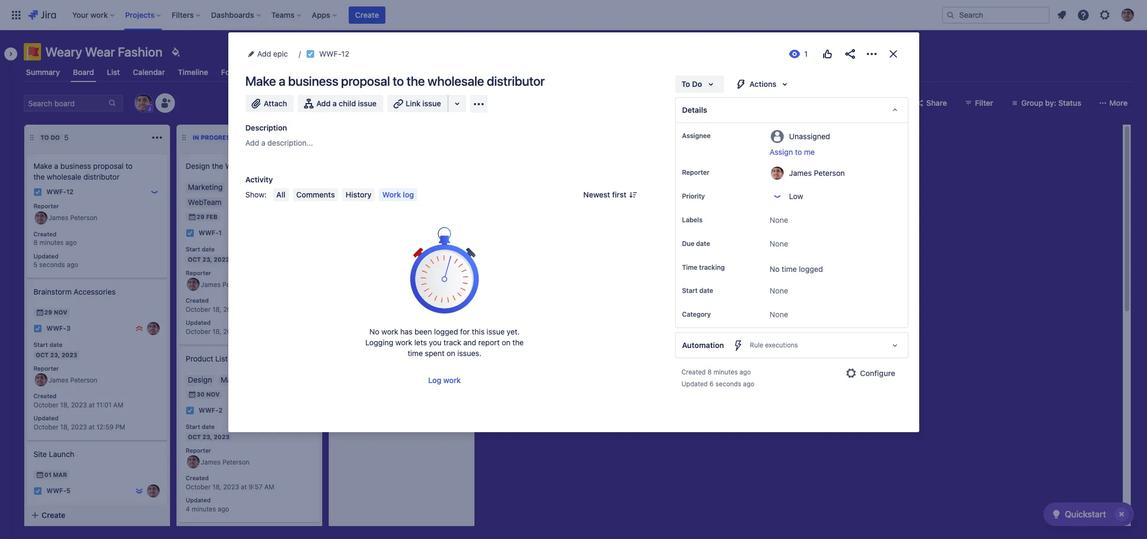 Task type: vqa. For each thing, say whether or not it's contained in the screenshot.
Collapse Recent projects image
no



Task type: locate. For each thing, give the bounding box(es) containing it.
0 horizontal spatial logged
[[434, 327, 458, 336]]

to for to do 5
[[40, 134, 49, 141]]

at for october 18, 2023 at 10:36 am
[[241, 328, 247, 336]]

29 february 2024 image
[[188, 213, 196, 221], [188, 213, 196, 221]]

23, down "wwf-2" link
[[202, 433, 212, 440]]

created october 18, 2023 at 9:41 am
[[186, 297, 274, 314]]

vote options: no one has voted for this issue yet. image
[[821, 48, 834, 60]]

updated inside updated october 18, 2023 at 10:36 am
[[186, 319, 211, 326]]

james inside make a business proposal to the wholesale distributor dialog
[[789, 168, 812, 177]]

23, down wwf-1 link
[[202, 256, 212, 263]]

task image left "wwf-2" link
[[186, 406, 194, 415]]

project settings
[[431, 67, 487, 77]]

peterson up 'created october 18, 2023 at 9:57 am'
[[222, 458, 250, 466]]

create button inside primary element
[[349, 6, 385, 23]]

12 up the created 8 minutes ago
[[66, 188, 73, 196]]

at inside updated october 18, 2023 at 12:59 pm
[[89, 423, 95, 431]]

task image up the 'issues'
[[306, 50, 315, 58]]

updated down the created 8 minutes ago
[[33, 252, 58, 259]]

1 vertical spatial start date oct 23, 2023
[[33, 341, 77, 358]]

report
[[478, 338, 500, 347]]

james up 'created october 18, 2023 at 9:57 am'
[[201, 458, 221, 466]]

work
[[382, 190, 401, 199]]

1 horizontal spatial make a business proposal to the wholesale distributor
[[245, 73, 545, 89]]

created
[[33, 230, 57, 237], [186, 297, 209, 304], [681, 368, 706, 376], [33, 393, 57, 400], [186, 475, 209, 482]]

1 vertical spatial task image
[[33, 188, 42, 196]]

make inside dialog
[[245, 73, 276, 89]]

at left '9:12'
[[394, 263, 400, 271]]

peterson
[[814, 168, 845, 177], [70, 214, 97, 222], [222, 281, 250, 289], [70, 376, 97, 384], [222, 458, 250, 466]]

created october 18, 2023 at 9:57 am
[[186, 475, 274, 491]]

wwf- for wwf-1 link
[[199, 229, 218, 237]]

11:01
[[96, 401, 111, 409]]

2 vertical spatial minutes
[[192, 505, 216, 513]]

wholesale down to do 5
[[47, 172, 81, 181]]

at for october 18, 2023 at 11:01 am
[[89, 401, 95, 409]]

30 november 2023 image
[[188, 390, 196, 399], [188, 390, 196, 399]]

0 vertical spatial design
[[186, 161, 210, 171]]

work down has in the left bottom of the page
[[395, 338, 412, 347]]

comments button
[[293, 188, 338, 201]]

me
[[804, 147, 815, 157]]

1,
[[51, 514, 56, 521]]

start date oct 23, 2023 for product
[[186, 423, 230, 440]]

1 horizontal spatial wwf-12
[[319, 49, 349, 58]]

rule executions
[[750, 341, 798, 349]]

wear up list at top
[[85, 44, 115, 59]]

wwf- for 'wwf-3' link
[[46, 325, 66, 333]]

link web pages and more image
[[451, 97, 464, 110]]

create inside primary element
[[355, 10, 379, 19]]

to inside to do 5
[[40, 134, 49, 141]]

fashion
[[118, 44, 163, 59]]

wwf-
[[319, 49, 341, 58], [46, 188, 66, 196], [199, 229, 218, 237], [46, 325, 66, 333], [199, 407, 218, 415], [46, 487, 66, 495]]

make a business proposal to the wholesale distributor inside dialog
[[245, 73, 545, 89]]

1 vertical spatial proposal
[[93, 161, 123, 171]]

distributor for reporter
[[83, 172, 120, 181]]

october up updated october 18, 2023 at 10:36 am
[[186, 306, 211, 314]]

brainstorm
[[33, 287, 72, 296]]

1 horizontal spatial wwf-12 link
[[319, 48, 349, 60]]

2 vertical spatial start date oct 23, 2023
[[186, 423, 230, 440]]

created up updated october 18, 2023 at 12:59 pm
[[33, 393, 57, 400]]

2 none from the top
[[770, 239, 788, 248]]

yet.
[[507, 327, 520, 336]]

created inside created 8 minutes ago updated 6 seconds ago
[[681, 368, 706, 376]]

0 horizontal spatial proposal
[[93, 161, 123, 171]]

seconds inside updated 5 seconds ago
[[39, 261, 65, 269]]

ago right 6
[[743, 380, 754, 388]]

category
[[682, 311, 711, 319]]

lowest image
[[135, 487, 144, 496]]

distributor inside dialog
[[487, 73, 545, 89]]

1 horizontal spatial do
[[692, 79, 702, 89]]

1 vertical spatial do
[[51, 134, 60, 141]]

progress
[[201, 134, 234, 141]]

0 vertical spatial do
[[692, 79, 702, 89]]

james peterson inside make a business proposal to the wholesale distributor dialog
[[789, 168, 845, 177]]

12:59
[[96, 423, 114, 431]]

2023 up updated october 18, 2023 at 12:59 pm
[[71, 401, 87, 409]]

0 horizontal spatial make a business proposal to the wholesale distributor
[[33, 161, 133, 181]]

track
[[443, 338, 461, 347]]

make for reporter
[[33, 161, 52, 171]]

configure
[[860, 369, 895, 378]]

add for add epic
[[257, 49, 271, 58]]

24 oct
[[349, 198, 371, 205]]

a left "new"
[[363, 161, 367, 171]]

01 march 2024 image
[[36, 471, 44, 479]]

1 vertical spatial time
[[408, 349, 423, 358]]

start
[[186, 246, 200, 253], [682, 287, 698, 295], [33, 341, 48, 348], [186, 423, 200, 430], [33, 504, 48, 511]]

issue inside button
[[358, 99, 377, 108]]

2023 inside created october 18, 2023 at 11:01 am
[[71, 401, 87, 409]]

assignee
[[682, 132, 711, 140]]

peterson inside make a business proposal to the wholesale distributor dialog
[[814, 168, 845, 177]]

at left the 9:57
[[241, 483, 247, 491]]

created inside the created 8 minutes ago
[[33, 230, 57, 237]]

add inside button
[[316, 99, 331, 108]]

0 horizontal spatial 8
[[33, 239, 38, 247]]

updated
[[33, 252, 58, 259], [186, 319, 211, 326], [681, 380, 708, 388], [33, 415, 58, 422], [186, 497, 211, 504]]

2 vertical spatial work
[[443, 376, 461, 385]]

18, inside updated october 18, 2023 at 12:59 pm
[[60, 423, 69, 431]]

details
[[682, 105, 707, 114]]

minutes inside created 8 minutes ago updated 6 seconds ago
[[714, 368, 738, 376]]

created inside created october 18, 2023 at 11:01 am
[[33, 393, 57, 400]]

2 horizontal spatial issue
[[487, 327, 505, 336]]

make up 'attach' button
[[245, 73, 276, 89]]

james peterson up the created 8 minutes ago
[[49, 214, 97, 222]]

tab list
[[17, 63, 1141, 82]]

primary element
[[6, 0, 942, 30]]

1 horizontal spatial mar
[[53, 471, 67, 478]]

october up updated 4 minutes ago
[[186, 483, 211, 491]]

1 vertical spatial 5
[[33, 261, 37, 269]]

none for due date
[[770, 239, 788, 248]]

updated 4 minutes ago
[[186, 497, 229, 513]]

2 horizontal spatial task image
[[306, 50, 315, 58]]

make a business proposal to the wholesale distributor for description
[[245, 73, 545, 89]]

29 up wwf-3
[[44, 309, 52, 316]]

2023 left the 9:57
[[223, 483, 239, 491]]

0 vertical spatial distributor
[[487, 73, 545, 89]]

updated up site
[[33, 415, 58, 422]]

1 horizontal spatial wholesale
[[428, 73, 484, 89]]

start date
[[682, 287, 713, 295]]

no inside no work has been logged for this issue yet. logging work lets you track and report on the time spent on issues.
[[369, 327, 379, 336]]

1 horizontal spatial proposal
[[341, 73, 390, 89]]

make a business proposal to the wholesale distributor dialog
[[228, 32, 919, 432]]

1 horizontal spatial 12
[[341, 49, 349, 58]]

30 nov
[[196, 391, 220, 398]]

log work button
[[422, 372, 467, 389]]

make a business proposal to the wholesale distributor down to do 5
[[33, 161, 133, 181]]

wwf- inside wwf-1 link
[[199, 229, 218, 237]]

at left 9:41
[[241, 306, 247, 314]]

2023 left 10:36 on the left of the page
[[223, 328, 239, 336]]

create button
[[349, 6, 385, 23], [24, 506, 170, 525]]

0 vertical spatial create
[[355, 10, 379, 19]]

29 feb
[[196, 213, 217, 220]]

make for description
[[245, 73, 276, 89]]

1 horizontal spatial logged
[[799, 264, 823, 274]]

logged inside no work has been logged for this issue yet. logging work lets you track and report on the time spent on issues.
[[434, 327, 458, 336]]

0 horizontal spatial distributor
[[83, 172, 120, 181]]

5 inside "wwf-5" link
[[66, 487, 70, 495]]

1 horizontal spatial no
[[770, 264, 780, 274]]

5 inside updated 5 seconds ago
[[33, 261, 37, 269]]

wwf-12 up reports at the left
[[319, 49, 349, 58]]

pages
[[256, 67, 278, 77]]

updated inside updated october 18, 2023 at 12:59 pm
[[33, 415, 58, 422]]

assign
[[770, 147, 793, 157]]

date inside the start date mar 1, 2024
[[49, 504, 62, 511]]

the down progress
[[212, 161, 223, 171]]

wwf-12 link
[[319, 48, 349, 60], [46, 188, 73, 197]]

weary wear fashion
[[45, 44, 163, 59]]

0 vertical spatial wwf-12 link
[[319, 48, 349, 60]]

2023 up updated october 18, 2023 at 10:36 am
[[223, 306, 239, 314]]

1 vertical spatial create button
[[24, 506, 170, 525]]

wwf-5 link
[[46, 487, 70, 496]]

wwf-3 link
[[46, 324, 70, 333]]

0 horizontal spatial wholesale
[[47, 172, 81, 181]]

reporter up 'priority' at the right
[[682, 168, 709, 177]]

wwf- inside make a business proposal to the wholesale distributor dialog
[[319, 49, 341, 58]]

0 vertical spatial seconds
[[39, 261, 65, 269]]

1 horizontal spatial 8
[[708, 368, 712, 376]]

1 horizontal spatial on
[[502, 338, 510, 347]]

copy link to issue image
[[347, 49, 356, 58]]

to up details
[[681, 79, 690, 89]]

minutes for 4 minutes ago
[[192, 505, 216, 513]]

updated inside created 8 minutes ago updated 6 seconds ago
[[681, 380, 708, 388]]

18, for product listing design silos
[[212, 483, 221, 491]]

wwf-12 link inside make a business proposal to the wholesale distributor dialog
[[319, 48, 349, 60]]

task image for brainstorm accessories
[[33, 324, 42, 333]]

wwf- inside "wwf-5" link
[[46, 487, 66, 495]]

am inside the 'created october 18, 2023 at 9:41 am'
[[264, 306, 274, 314]]

business for description
[[288, 73, 338, 89]]

updated inside updated 4 minutes ago
[[186, 497, 211, 504]]

0 vertical spatial 8
[[33, 239, 38, 247]]

18, inside the 'created october 18, 2023 at 9:41 am'
[[212, 306, 221, 314]]

a left child
[[333, 99, 337, 108]]

nov for 29 nov
[[54, 309, 67, 316]]

23, for design
[[202, 256, 212, 263]]

task image up the created 8 minutes ago
[[33, 188, 42, 196]]

0 horizontal spatial on
[[447, 349, 455, 358]]

wwf-12 for 'wwf-12' "link" inside make a business proposal to the wholesale distributor dialog
[[319, 49, 349, 58]]

work inside button
[[443, 376, 461, 385]]

at inside updated october 18, 2023 at 10:36 am
[[241, 328, 247, 336]]

wwf- inside "wwf-2" link
[[199, 407, 218, 415]]

29 november 2023 image
[[36, 308, 44, 317], [36, 308, 44, 317]]

1 none from the top
[[770, 215, 788, 225]]

attach button
[[245, 95, 294, 112]]

wholesale
[[428, 73, 484, 89], [47, 172, 81, 181]]

been
[[415, 327, 432, 336]]

18, inside created october 18, 2023 at 11:01 am
[[60, 401, 69, 409]]

task image down 01 march 2024 image
[[33, 487, 42, 496]]

1 horizontal spatial make
[[245, 73, 276, 89]]

0 vertical spatial make
[[245, 73, 276, 89]]

weary
[[45, 44, 82, 59], [225, 161, 247, 171]]

2023 left 12:59
[[71, 423, 87, 431]]

0 vertical spatial task image
[[33, 324, 42, 333]]

mar inside the start date mar 1, 2024
[[36, 514, 50, 521]]

labels pin to top. only you can see pinned fields. image
[[705, 216, 713, 225]]

1 vertical spatial minutes
[[714, 368, 738, 376]]

0 horizontal spatial 12
[[66, 188, 73, 196]]

add
[[257, 49, 271, 58], [316, 99, 331, 108], [245, 138, 259, 147]]

24 october 2023 image
[[340, 198, 349, 206], [340, 198, 349, 206]]

updated for 4 minutes ago
[[186, 497, 211, 504]]

am inside created october 18, 2023 at 11:01 am
[[113, 401, 123, 409]]

design
[[186, 161, 210, 171], [240, 354, 265, 363]]

james peterson image
[[299, 227, 312, 240], [187, 278, 200, 291], [187, 456, 200, 469], [147, 485, 160, 498]]

1 vertical spatial to
[[40, 134, 49, 141]]

18, inside 'created october 18, 2023 at 9:57 am'
[[212, 483, 221, 491]]

october inside the 'created october 18, 2023 at 9:41 am'
[[186, 306, 211, 314]]

ago up brainstorm accessories
[[67, 261, 78, 269]]

reporter down 'wwf-3' link
[[33, 365, 59, 372]]

along
[[349, 172, 368, 181]]

start date oct 23, 2023
[[186, 246, 230, 263], [33, 341, 77, 358], [186, 423, 230, 440]]

start date oct 23, 2023 for design
[[186, 246, 230, 263]]

8 up updated 5 seconds ago
[[33, 239, 38, 247]]

0 horizontal spatial wear
[[85, 44, 115, 59]]

0 horizontal spatial 29
[[44, 309, 52, 316]]

0 horizontal spatial no
[[369, 327, 379, 336]]

8 for 8 minutes ago
[[33, 239, 38, 247]]

a inside button
[[333, 99, 337, 108]]

athleisure
[[386, 161, 420, 171]]

due
[[682, 240, 694, 248]]

rule
[[750, 341, 763, 349]]

1 vertical spatial no
[[369, 327, 379, 336]]

12 for bottommost 'wwf-12' "link"
[[66, 188, 73, 196]]

task image
[[306, 50, 315, 58], [33, 188, 42, 196], [186, 229, 194, 238]]

do inside to do dropdown button
[[692, 79, 702, 89]]

do inside to do 5
[[51, 134, 60, 141]]

3 none from the top
[[770, 286, 788, 295]]

october inside updated october 18, 2023 at 12:59 pm
[[33, 423, 58, 431]]

0 horizontal spatial minutes
[[39, 239, 64, 247]]

do down search board text field
[[51, 134, 60, 141]]

created down automation at the right of the page
[[681, 368, 706, 376]]

in progress
[[193, 134, 234, 141]]

log
[[428, 376, 441, 385]]

9:41
[[249, 306, 262, 314]]

quickstart
[[1065, 510, 1106, 519]]

0 vertical spatial create button
[[349, 6, 385, 23]]

0 vertical spatial work
[[381, 327, 398, 336]]

menu bar
[[271, 188, 419, 201]]

october for october 18, 2023 at 12:59 pm
[[33, 423, 58, 431]]

0 vertical spatial add
[[257, 49, 271, 58]]

2023 inside updated october 18, 2023 at 12:59 pm
[[71, 423, 87, 431]]

0 horizontal spatial seconds
[[39, 261, 65, 269]]

2 vertical spatial task image
[[186, 229, 194, 238]]

8 inside created 8 minutes ago updated 6 seconds ago
[[708, 368, 712, 376]]

1 horizontal spatial business
[[288, 73, 338, 89]]

nov up wwf-3
[[54, 309, 67, 316]]

0 vertical spatial to
[[681, 79, 690, 89]]

1 horizontal spatial 29
[[196, 213, 204, 220]]

create down "wwf-5" link
[[42, 511, 65, 520]]

4 none from the top
[[770, 310, 788, 319]]

updated october 18, 2023 at 12:59 pm
[[33, 415, 125, 431]]

1 horizontal spatial to
[[681, 79, 690, 89]]

0 vertical spatial task image
[[306, 50, 315, 58]]

add inside popup button
[[257, 49, 271, 58]]

this
[[472, 327, 485, 336]]

wwf-12 link up the created 8 minutes ago
[[46, 188, 73, 197]]

tracking
[[699, 263, 725, 272]]

reporter up the created 8 minutes ago
[[33, 202, 59, 209]]

18, up "launch"
[[60, 423, 69, 431]]

am for october 18, 2023 at 11:01 am
[[113, 401, 123, 409]]

nov right 30
[[206, 391, 220, 398]]

no
[[770, 264, 780, 274], [369, 327, 379, 336]]

1 vertical spatial nov
[[206, 391, 220, 398]]

1 vertical spatial make
[[33, 161, 52, 171]]

to inside button
[[795, 147, 802, 157]]

make a business proposal to the wholesale distributor for reporter
[[33, 161, 133, 181]]

1
[[218, 229, 222, 237]]

1 horizontal spatial wear
[[249, 161, 267, 171]]

at inside the 'created october 18, 2023 at 9:41 am'
[[241, 306, 247, 314]]

add for add a child issue
[[316, 99, 331, 108]]

none
[[770, 215, 788, 225], [770, 239, 788, 248], [770, 286, 788, 295], [770, 310, 788, 319]]

low image
[[150, 188, 159, 196]]

list
[[107, 67, 120, 77]]

am for october 18, 2023 at 10:36 am
[[268, 328, 278, 336]]

task image left 'wwf-3' link
[[33, 324, 42, 333]]

create button down "wwf-5" link
[[24, 506, 170, 525]]

comments
[[296, 190, 335, 199]]

at inside 'created october 18, 2023 at 9:57 am'
[[241, 483, 247, 491]]

seconds right 6
[[716, 380, 741, 388]]

peterson down assign to me button at the top
[[814, 168, 845, 177]]

1 vertical spatial design
[[240, 354, 265, 363]]

board
[[73, 67, 94, 77]]

updated left 6
[[681, 380, 708, 388]]

issue inside button
[[422, 99, 441, 108]]

12 inside make a business proposal to the wholesale distributor dialog
[[341, 49, 349, 58]]

5
[[64, 133, 69, 142], [33, 261, 37, 269], [66, 487, 70, 495]]

0 vertical spatial weary
[[45, 44, 82, 59]]

menu bar inside make a business proposal to the wholesale distributor dialog
[[271, 188, 419, 201]]

Search board text field
[[25, 96, 107, 111]]

0 horizontal spatial mar
[[36, 514, 50, 521]]

add epic button
[[245, 48, 291, 60]]

to inside dropdown button
[[681, 79, 690, 89]]

james peterson up created october 18, 2023 at 11:01 am
[[49, 376, 97, 384]]

1 vertical spatial on
[[447, 349, 455, 358]]

updated for october 18, 2023 at 12:59 pm
[[33, 415, 58, 422]]

wwf-12 inside make a business proposal to the wholesale distributor dialog
[[319, 49, 349, 58]]

none for labels
[[770, 215, 788, 225]]

ago inside updated 4 minutes ago
[[218, 505, 229, 513]]

updated inside updated 5 seconds ago
[[33, 252, 58, 259]]

am right 9:41
[[264, 306, 274, 314]]

1 vertical spatial make a business proposal to the wholesale distributor
[[33, 161, 133, 181]]

0 horizontal spatial wwf-12
[[46, 188, 73, 196]]

wwf- inside 'wwf-3' link
[[46, 325, 66, 333]]

start down the time
[[682, 287, 698, 295]]

am right 11:01
[[113, 401, 123, 409]]

create banner
[[0, 0, 1147, 30]]

18,
[[212, 306, 221, 314], [212, 328, 221, 336], [60, 401, 69, 409], [60, 423, 69, 431], [212, 483, 221, 491]]

wholesale inside dialog
[[428, 73, 484, 89]]

do up details
[[692, 79, 702, 89]]

ago inside the created 8 minutes ago
[[65, 239, 77, 247]]

share image
[[843, 48, 856, 60]]

wholesale up link web pages and more image
[[428, 73, 484, 89]]

8 up 6
[[708, 368, 712, 376]]

october inside created october 18, 2023 at 11:01 am
[[33, 401, 58, 409]]

date down "wwf-2" link
[[202, 423, 215, 430]]

wwf- down 01 mar at the left bottom of page
[[46, 487, 66, 495]]

october inside updated october 18, 2023 at 10:36 am
[[186, 328, 211, 336]]

mar right "01"
[[53, 471, 67, 478]]

0 horizontal spatial do
[[51, 134, 60, 141]]

the right "with"
[[387, 172, 398, 181]]

to do
[[681, 79, 702, 89]]

updated down the 'created october 18, 2023 at 9:41 am'
[[186, 319, 211, 326]]

issue right link
[[422, 99, 441, 108]]

task image for wwf-1
[[186, 229, 194, 238]]

minutes inside the created 8 minutes ago
[[39, 239, 64, 247]]

created inside 'created october 18, 2023 at 9:57 am'
[[186, 475, 209, 482]]

business down to do 5
[[60, 161, 91, 171]]

1 horizontal spatial task image
[[186, 229, 194, 238]]

2023 inside the 'created october 18, 2023 at 9:41 am'
[[223, 306, 239, 314]]

issue
[[358, 99, 377, 108], [422, 99, 441, 108], [487, 327, 505, 336]]

0 horizontal spatial task image
[[33, 188, 42, 196]]

do for to do 5
[[51, 134, 60, 141]]

0 vertical spatial time
[[782, 264, 797, 274]]

am inside updated october 18, 2023 at 10:36 am
[[268, 328, 278, 336]]

ago for created 8 minutes ago
[[65, 239, 77, 247]]

jira image
[[28, 8, 56, 21], [28, 8, 56, 21]]

2 vertical spatial add
[[245, 138, 259, 147]]

0 vertical spatial 5
[[64, 133, 69, 142]]

1 vertical spatial seconds
[[716, 380, 741, 388]]

time inside no work has been logged for this issue yet. logging work lets you track and report on the time spent on issues.
[[408, 349, 423, 358]]

task image
[[33, 324, 42, 333], [186, 406, 194, 415], [33, 487, 42, 496]]

2 vertical spatial 5
[[66, 487, 70, 495]]

1 vertical spatial wholesale
[[47, 172, 81, 181]]

october for october 18, 2023 at 10:36 am
[[186, 328, 211, 336]]

proposal inside make a business proposal to the wholesale distributor dialog
[[341, 73, 390, 89]]

8 inside the created 8 minutes ago
[[33, 239, 38, 247]]

wholesale for reporter
[[47, 172, 81, 181]]

wwf- for "wwf-2" link
[[199, 407, 218, 415]]

at inside created october 18, 2023 at 11:01 am
[[89, 401, 95, 409]]

Search field
[[942, 6, 1050, 23]]

wwf- for 'wwf-12' "link" inside make a business proposal to the wholesale distributor dialog
[[319, 49, 341, 58]]

0 vertical spatial make a business proposal to the wholesale distributor
[[245, 73, 545, 89]]

unassigned
[[789, 131, 830, 141]]

2 vertical spatial 23,
[[202, 433, 212, 440]]

october
[[338, 263, 363, 271], [186, 306, 211, 314], [186, 328, 211, 336], [33, 401, 58, 409], [33, 423, 58, 431], [186, 483, 211, 491]]

october for october 18, 2023 at 11:01 am
[[33, 401, 58, 409]]

ago inside updated 5 seconds ago
[[67, 261, 78, 269]]

created for created october 18, 2023 at 9:57 am
[[186, 475, 209, 482]]

2023 inside updated october 18, 2023 at 10:36 am
[[223, 328, 239, 336]]

1 vertical spatial work
[[395, 338, 412, 347]]

wwf-12 link up reports at the left
[[319, 48, 349, 60]]

am inside 'created october 18, 2023 at 9:57 am'
[[264, 483, 274, 491]]

make a business proposal to the wholesale distributor
[[245, 73, 545, 89], [33, 161, 133, 181]]

on down track
[[447, 349, 455, 358]]

a right pages
[[279, 73, 285, 89]]

start inside the start date mar 1, 2024
[[33, 504, 48, 511]]

18, inside updated october 18, 2023 at 10:36 am
[[212, 328, 221, 336]]

0 vertical spatial wwf-12
[[319, 49, 349, 58]]

nov for 30 nov
[[206, 391, 220, 398]]

issue up report
[[487, 327, 505, 336]]

12 up reports at the left
[[341, 49, 349, 58]]

business inside make a business proposal to the wholesale distributor dialog
[[288, 73, 338, 89]]

5 for updated
[[33, 261, 37, 269]]

october 24, 2023 at 9:12 am
[[338, 263, 427, 271]]

october inside 'created october 18, 2023 at 9:57 am'
[[186, 483, 211, 491]]

1 vertical spatial 12
[[66, 188, 73, 196]]

2 vertical spatial create
[[42, 511, 65, 520]]

create
[[355, 10, 379, 19], [338, 161, 361, 171], [42, 511, 65, 520]]

created inside the 'created october 18, 2023 at 9:41 am'
[[186, 297, 209, 304]]

1 horizontal spatial create button
[[349, 6, 385, 23]]

task image left wwf-1 link
[[186, 229, 194, 238]]

0 horizontal spatial business
[[60, 161, 91, 171]]

1 vertical spatial wwf-12
[[46, 188, 73, 196]]

james peterson image
[[135, 94, 152, 112], [35, 211, 48, 224], [147, 322, 160, 335], [35, 374, 48, 387], [299, 404, 312, 417]]

minutes up 6
[[714, 368, 738, 376]]

2 vertical spatial task image
[[33, 487, 42, 496]]

1 horizontal spatial distributor
[[487, 73, 545, 89]]

created 8 minutes ago updated 6 seconds ago
[[681, 368, 754, 388]]

3
[[66, 325, 70, 333]]

0 vertical spatial no
[[770, 264, 780, 274]]

peterson up the created 8 minutes ago
[[70, 214, 97, 222]]

0 horizontal spatial issue
[[358, 99, 377, 108]]

do for to do
[[692, 79, 702, 89]]

to for to do
[[681, 79, 690, 89]]

created up updated 5 seconds ago
[[33, 230, 57, 237]]

0 vertical spatial proposal
[[341, 73, 390, 89]]

work right log
[[443, 376, 461, 385]]

date up 1,
[[49, 504, 62, 511]]

site
[[33, 450, 47, 459]]

seconds
[[39, 261, 65, 269], [716, 380, 741, 388]]

the down yet.
[[512, 338, 524, 347]]

logged
[[799, 264, 823, 274], [434, 327, 458, 336]]

0 vertical spatial 12
[[341, 49, 349, 58]]

menu bar containing all
[[271, 188, 419, 201]]

at for october 18, 2023 at 9:41 am
[[241, 306, 247, 314]]

0 vertical spatial nov
[[54, 309, 67, 316]]

issue right child
[[358, 99, 377, 108]]

am right 10:36 on the left of the page
[[268, 328, 278, 336]]

newest first button
[[577, 188, 644, 201]]

29 left feb
[[196, 213, 204, 220]]

1 vertical spatial business
[[60, 161, 91, 171]]

october up product
[[186, 328, 211, 336]]

minutes inside updated 4 minutes ago
[[192, 505, 216, 513]]

18, up updated 4 minutes ago
[[212, 483, 221, 491]]

wwf- for bottommost 'wwf-12' "link"
[[46, 188, 66, 196]]

wear
[[85, 44, 115, 59], [249, 161, 267, 171]]



Task type: describe. For each thing, give the bounding box(es) containing it.
peterson up the 'created october 18, 2023 at 9:41 am'
[[222, 281, 250, 289]]

at for october 18, 2023 at 12:59 pm
[[89, 423, 95, 431]]

log
[[403, 190, 414, 199]]

issues
[[291, 67, 314, 77]]

october left 24,
[[338, 263, 363, 271]]

summary
[[26, 67, 60, 77]]

date down wwf-1 link
[[202, 246, 215, 253]]

wwf-2 link
[[199, 406, 223, 415]]

12 for 'wwf-12' "link" inside make a business proposal to the wholesale distributor dialog
[[341, 49, 349, 58]]

18, for brainstorm accessories
[[60, 423, 69, 431]]

date down 'wwf-3' link
[[49, 341, 62, 348]]

10:36
[[249, 328, 266, 336]]

newest
[[583, 190, 610, 199]]

work for log
[[443, 376, 461, 385]]

dismiss quickstart image
[[1113, 506, 1130, 523]]

ago for created 8 minutes ago updated 6 seconds ago
[[740, 368, 751, 376]]

pm
[[115, 423, 125, 431]]

wwf-1
[[199, 229, 222, 237]]

29 nov
[[44, 309, 67, 316]]

created for created october 18, 2023 at 9:41 am
[[186, 297, 209, 304]]

feb
[[206, 213, 217, 220]]

none for category
[[770, 310, 788, 319]]

9:12
[[402, 263, 415, 271]]

calendar link
[[131, 63, 167, 82]]

add for add a description...
[[245, 138, 259, 147]]

no work has been logged for this issue yet. logging work lets you track and report on the time spent on issues.
[[365, 327, 524, 358]]

reporter inside make a business proposal to the wholesale distributor dialog
[[682, 168, 709, 177]]

james up created october 18, 2023 at 11:01 am
[[49, 376, 68, 384]]

minutes for 8 minutes ago
[[39, 239, 64, 247]]

lets
[[414, 338, 427, 347]]

add epic
[[257, 49, 288, 58]]

accessories
[[74, 287, 116, 296]]

reporter down "wwf-2" link
[[186, 447, 211, 454]]

the inside create a new athleisure top to go along with the turtleneck pillow sweater
[[387, 172, 398, 181]]

24
[[349, 198, 357, 205]]

highest image
[[135, 324, 144, 333]]

reports
[[327, 67, 355, 77]]

wholesale for description
[[428, 73, 484, 89]]

and
[[463, 338, 476, 347]]

new
[[369, 161, 384, 171]]

distributor for description
[[487, 73, 545, 89]]

0 horizontal spatial design
[[186, 161, 210, 171]]

0 horizontal spatial weary
[[45, 44, 82, 59]]

james peterson up 'created october 18, 2023 at 9:57 am'
[[201, 458, 250, 466]]

project
[[431, 67, 456, 77]]

turtleneck
[[400, 172, 437, 181]]

at for october 18, 2023 at 9:57 am
[[241, 483, 247, 491]]

assign to me button
[[770, 147, 897, 158]]

2023 down 3
[[61, 351, 77, 358]]

01 mar
[[44, 471, 67, 478]]

start inside make a business proposal to the wholesale distributor dialog
[[682, 287, 698, 295]]

forms link
[[219, 63, 246, 82]]

1 vertical spatial wear
[[249, 161, 267, 171]]

has
[[400, 327, 413, 336]]

0 vertical spatial logged
[[799, 264, 823, 274]]

oct down 'wwf-3' link
[[36, 351, 49, 358]]

james peterson image up 'created october 18, 2023 at 9:57 am'
[[187, 456, 200, 469]]

child
[[339, 99, 356, 108]]

james up the created 8 minutes ago
[[49, 214, 68, 222]]

configure link
[[838, 365, 902, 382]]

a inside create a new athleisure top to go along with the turtleneck pillow sweater
[[363, 161, 367, 171]]

29 for 29 nov
[[44, 309, 52, 316]]

add a child issue button
[[298, 95, 383, 112]]

wwf-2
[[199, 407, 223, 415]]

created october 18, 2023 at 11:01 am
[[33, 393, 123, 409]]

23, for product
[[202, 433, 212, 440]]

2
[[218, 407, 223, 415]]

created for created october 18, 2023 at 11:01 am
[[33, 393, 57, 400]]

issues link
[[289, 63, 316, 82]]

0 vertical spatial on
[[502, 338, 510, 347]]

logging
[[365, 338, 393, 347]]

start down 'wwf-3' link
[[33, 341, 48, 348]]

automation
[[682, 341, 724, 350]]

created for created 8 minutes ago
[[33, 230, 57, 237]]

work log button
[[379, 188, 417, 201]]

timeline
[[178, 67, 208, 77]]

01 march 2024 image
[[36, 471, 44, 479]]

peterson up created october 18, 2023 at 11:01 am
[[70, 376, 97, 384]]

link issue
[[406, 99, 441, 108]]

details element
[[675, 97, 908, 123]]

wwf-12 for bottommost 'wwf-12' "link"
[[46, 188, 73, 196]]

created for created 8 minutes ago updated 6 seconds ago
[[681, 368, 706, 376]]

epic
[[273, 49, 288, 58]]

you
[[429, 338, 441, 347]]

no for time
[[770, 264, 780, 274]]

james up the 'created october 18, 2023 at 9:41 am'
[[201, 281, 221, 289]]

2023 down 1
[[214, 256, 230, 263]]

seconds inside created 8 minutes ago updated 6 seconds ago
[[716, 380, 741, 388]]

business for reporter
[[60, 161, 91, 171]]

oct down "wwf-2" link
[[188, 433, 201, 440]]

wwf-5
[[46, 487, 70, 495]]

reporter down wwf-1 link
[[186, 269, 211, 276]]

timeline link
[[176, 63, 210, 82]]

issue inside no work has been logged for this issue yet. logging work lets you track and report on the time spent on issues.
[[487, 327, 505, 336]]

5 for wwf-
[[66, 487, 70, 495]]

start down "wwf-2" link
[[186, 423, 200, 430]]

all
[[276, 190, 285, 199]]

first
[[612, 190, 626, 199]]

quickstart button
[[1043, 503, 1134, 526]]

newest first image
[[629, 191, 637, 199]]

description
[[245, 123, 287, 132]]

start down wwf-1 link
[[186, 246, 200, 253]]

updated for 5 seconds ago
[[33, 252, 58, 259]]

updated 5 seconds ago
[[33, 252, 78, 269]]

check image
[[1050, 508, 1063, 521]]

summary link
[[24, 63, 62, 82]]

1 vertical spatial 23,
[[50, 351, 60, 358]]

to do button
[[675, 76, 724, 93]]

james peterson image up the 'created october 18, 2023 at 9:41 am'
[[187, 278, 200, 291]]

am right '9:12'
[[416, 263, 427, 271]]

2023 inside 'created october 18, 2023 at 9:57 am'
[[223, 483, 239, 491]]

pillow
[[338, 183, 358, 192]]

oct right 24
[[358, 198, 371, 205]]

close image
[[887, 48, 900, 60]]

task image for wwf-12
[[33, 188, 42, 196]]

launch
[[49, 450, 74, 459]]

james peterson up the 'created october 18, 2023 at 9:41 am'
[[201, 281, 250, 289]]

brainstorm accessories
[[33, 287, 116, 296]]

attach
[[264, 99, 287, 108]]

link issue button
[[387, 95, 449, 112]]

no for work
[[369, 327, 379, 336]]

18, for design the weary wear site
[[212, 306, 221, 314]]

show:
[[245, 190, 267, 199]]

1 vertical spatial wwf-12 link
[[46, 188, 73, 197]]

am for october 18, 2023 at 9:41 am
[[264, 306, 274, 314]]

add a description...
[[245, 138, 313, 147]]

priority
[[682, 192, 705, 200]]

all button
[[273, 188, 289, 201]]

oct down wwf-1 link
[[188, 256, 201, 263]]

work for no
[[381, 327, 398, 336]]

1 horizontal spatial time
[[782, 264, 797, 274]]

minutes for updated
[[714, 368, 738, 376]]

actions button
[[728, 76, 798, 93]]

29 for 29 feb
[[196, 213, 204, 220]]

2023 down 2
[[214, 433, 230, 440]]

james peterson image right lowest image
[[147, 485, 160, 498]]

ago for updated 5 seconds ago
[[67, 261, 78, 269]]

low
[[789, 192, 803, 201]]

updated for october 18, 2023 at 10:36 am
[[186, 319, 211, 326]]

search image
[[946, 11, 955, 19]]

assign to me
[[770, 147, 815, 157]]

proposal for description
[[341, 73, 390, 89]]

the up link
[[407, 73, 425, 89]]

task image for site launch
[[33, 487, 42, 496]]

2023 right 24,
[[376, 263, 392, 271]]

8 for updated
[[708, 368, 712, 376]]

date left due date pin to top. only you can see pinned fields. icon
[[696, 240, 710, 248]]

time tracking
[[682, 263, 725, 272]]

a down description
[[261, 138, 265, 147]]

james peterson image down comments button
[[299, 227, 312, 240]]

due date pin to top. only you can see pinned fields. image
[[712, 240, 721, 248]]

am for october 18, 2023 at 9:57 am
[[264, 483, 274, 491]]

the inside no work has been logged for this issue yet. logging work lets you track and report on the time spent on issues.
[[512, 338, 524, 347]]

1 vertical spatial weary
[[225, 161, 247, 171]]

0 vertical spatial mar
[[53, 471, 67, 478]]

sweater
[[360, 183, 388, 192]]

proposal for reporter
[[93, 161, 123, 171]]

date down time tracking
[[699, 287, 713, 295]]

forms
[[221, 67, 244, 77]]

add app image
[[472, 97, 485, 110]]

settings
[[458, 67, 487, 77]]

wwf-1 link
[[199, 229, 222, 238]]

wwf- for "wwf-5" link
[[46, 487, 66, 495]]

actions
[[750, 79, 776, 89]]

30
[[196, 391, 205, 398]]

product
[[186, 354, 213, 363]]

to inside create a new athleisure top to go along with the turtleneck pillow sweater
[[435, 161, 442, 171]]

site
[[269, 161, 282, 171]]

to do 5
[[40, 133, 69, 142]]

0 horizontal spatial create button
[[24, 506, 170, 525]]

1 vertical spatial task image
[[186, 406, 194, 415]]

ago for updated 4 minutes ago
[[218, 505, 229, 513]]

the down to do 5
[[33, 172, 45, 181]]

october for october 18, 2023 at 9:41 am
[[186, 306, 211, 314]]

updated october 18, 2023 at 10:36 am
[[186, 319, 278, 336]]

create a new athleisure top to go along with the turtleneck pillow sweater
[[338, 161, 442, 192]]

0 vertical spatial wear
[[85, 44, 115, 59]]

automation element
[[675, 333, 908, 359]]

go
[[338, 172, 347, 181]]

actions image
[[865, 48, 878, 60]]

9:57
[[249, 483, 263, 491]]

october for october 18, 2023 at 9:57 am
[[186, 483, 211, 491]]

add people image
[[159, 97, 172, 110]]

a down to do 5
[[54, 161, 58, 171]]

tab list containing board
[[17, 63, 1141, 82]]

created 8 minutes ago
[[33, 230, 77, 247]]

add a child issue
[[316, 99, 377, 108]]

reports link
[[325, 63, 357, 82]]

newest first
[[583, 190, 626, 199]]

create inside create a new athleisure top to go along with the turtleneck pillow sweater
[[338, 161, 361, 171]]



